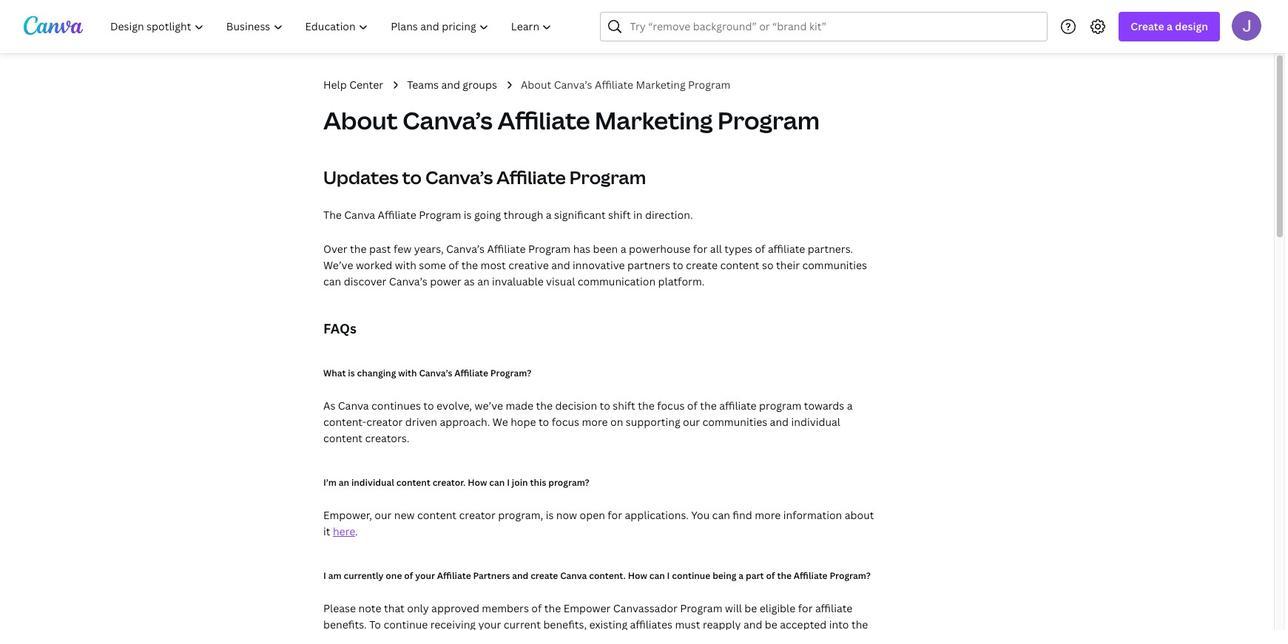 Task type: locate. For each thing, give the bounding box(es) containing it.
a left the design
[[1167, 19, 1173, 33]]

1 vertical spatial for
[[608, 508, 622, 522]]

content inside over the past few years, canva's affiliate program has been a powerhouse for all types of affiliate partners. we've worked with some of the most creative and innovative partners to create content so their communities can discover canva's power as an invaluable visual communication platform.
[[720, 258, 760, 272]]

1 vertical spatial canva
[[338, 399, 369, 413]]

1 vertical spatial an
[[339, 477, 349, 489]]

discover
[[344, 275, 387, 289]]

2 vertical spatial for
[[798, 602, 813, 616]]

can up the canvassador
[[650, 570, 665, 582]]

affiliate for eligible
[[815, 602, 853, 616]]

affiliate
[[768, 242, 805, 256], [719, 399, 757, 413], [815, 602, 853, 616]]

and right teams
[[441, 78, 460, 92]]

1 horizontal spatial our
[[683, 415, 700, 429]]

and down eligible
[[744, 618, 763, 630]]

please
[[323, 602, 356, 616]]

0 horizontal spatial communities
[[703, 415, 768, 429]]

0 vertical spatial for
[[693, 242, 708, 256]]

i am currently one of your affiliate partners and create canva content. how can i continue being a part of the affiliate program?
[[323, 570, 871, 582]]

a inside create a design dropdown button
[[1167, 19, 1173, 33]]

1 vertical spatial focus
[[552, 415, 579, 429]]

for up accepted at the right bottom of the page
[[798, 602, 813, 616]]

your down members on the bottom
[[478, 618, 501, 630]]

content
[[720, 258, 760, 272], [323, 431, 363, 445], [396, 477, 431, 489], [417, 508, 457, 522]]

shift inside as canva continues to evolve, we've made the decision to shift the focus of the affiliate program towards a content-creator driven approach. we hope to focus more on supporting our communities and individual content creators.
[[613, 399, 636, 413]]

communities down "program"
[[703, 415, 768, 429]]

0 vertical spatial focus
[[657, 399, 685, 413]]

with inside over the past few years, canva's affiliate program has been a powerhouse for all types of affiliate partners. we've worked with some of the most creative and innovative partners to create content so their communities can discover canva's power as an invaluable visual communication platform.
[[395, 258, 417, 272]]

program,
[[498, 508, 543, 522]]

continue left being
[[672, 570, 711, 582]]

1 vertical spatial creator
[[459, 508, 496, 522]]

and right partners
[[512, 570, 529, 582]]

the left past
[[350, 242, 367, 256]]

0 vertical spatial create
[[686, 258, 718, 272]]

1 vertical spatial is
[[348, 367, 355, 380]]

0 horizontal spatial creator
[[366, 415, 403, 429]]

please note that only approved members of the empower canvassador program will be eligible for affiliate benefits. to continue receiving your current benefits, existing affiliates must reapply and be accepted into th
[[323, 602, 868, 630]]

1 horizontal spatial for
[[693, 242, 708, 256]]

0 horizontal spatial continue
[[384, 618, 428, 630]]

the
[[323, 208, 342, 222]]

content down content-
[[323, 431, 363, 445]]

0 vertical spatial our
[[683, 415, 700, 429]]

can down we've
[[323, 275, 341, 289]]

how right the content.
[[628, 570, 647, 582]]

canva left the content.
[[560, 570, 587, 582]]

0 vertical spatial program?
[[491, 367, 532, 380]]

shift
[[608, 208, 631, 222], [613, 399, 636, 413]]

as
[[323, 399, 336, 413]]

top level navigation element
[[101, 12, 565, 41]]

reapply
[[703, 618, 741, 630]]

changing
[[357, 367, 396, 380]]

am
[[328, 570, 342, 582]]

1 horizontal spatial communities
[[802, 258, 867, 272]]

0 horizontal spatial focus
[[552, 415, 579, 429]]

for left all
[[693, 242, 708, 256]]

more inside as canva continues to evolve, we've made the decision to shift the focus of the affiliate program towards a content-creator driven approach. we hope to focus more on supporting our communities and individual content creators.
[[582, 415, 608, 429]]

affiliate up their
[[768, 242, 805, 256]]

for
[[693, 242, 708, 256], [608, 508, 622, 522], [798, 602, 813, 616]]

affiliate inside as canva continues to evolve, we've made the decision to shift the focus of the affiliate program towards a content-creator driven approach. we hope to focus more on supporting our communities and individual content creators.
[[719, 399, 757, 413]]

1 vertical spatial affiliate
[[719, 399, 757, 413]]

2 horizontal spatial is
[[546, 508, 554, 522]]

affiliate left "program"
[[719, 399, 757, 413]]

teams and groups link
[[407, 77, 497, 93]]

accepted
[[780, 618, 827, 630]]

0 vertical spatial individual
[[791, 415, 841, 429]]

is inside the empower, our new content creator program, is now open for applications. you can find more information about it
[[546, 508, 554, 522]]

i
[[507, 477, 510, 489], [323, 570, 326, 582], [667, 570, 670, 582]]

continue down that
[[384, 618, 428, 630]]

a right been on the left of page
[[621, 242, 626, 256]]

direction.
[[645, 208, 693, 222]]

creators.
[[365, 431, 409, 445]]

is left the now
[[546, 508, 554, 522]]

the up as
[[462, 258, 478, 272]]

individual inside as canva continues to evolve, we've made the decision to shift the focus of the affiliate program towards a content-creator driven approach. we hope to focus more on supporting our communities and individual content creators.
[[791, 415, 841, 429]]

1 vertical spatial about
[[323, 104, 398, 136]]

our right supporting at the bottom of the page
[[683, 415, 700, 429]]

be right will
[[745, 602, 757, 616]]

join
[[512, 477, 528, 489]]

2 vertical spatial affiliate
[[815, 602, 853, 616]]

0 vertical spatial be
[[745, 602, 757, 616]]

and up visual
[[551, 258, 570, 272]]

to right updates
[[402, 165, 422, 189]]

create a design
[[1131, 19, 1208, 33]]

1 horizontal spatial more
[[755, 508, 781, 522]]

focus up supporting at the bottom of the page
[[657, 399, 685, 413]]

the inside please note that only approved members of the empower canvassador program will be eligible for affiliate benefits. to continue receiving your current benefits, existing affiliates must reapply and be accepted into th
[[544, 602, 561, 616]]

creator up "creators."
[[366, 415, 403, 429]]

is
[[464, 208, 472, 222], [348, 367, 355, 380], [546, 508, 554, 522]]

canva
[[344, 208, 375, 222], [338, 399, 369, 413], [560, 570, 587, 582]]

is right what
[[348, 367, 355, 380]]

focus
[[657, 399, 685, 413], [552, 415, 579, 429]]

of
[[755, 242, 766, 256], [449, 258, 459, 272], [687, 399, 698, 413], [404, 570, 413, 582], [766, 570, 775, 582], [532, 602, 542, 616]]

Try "remove background" or "brand kit" search field
[[630, 13, 1039, 41]]

about
[[521, 78, 551, 92], [323, 104, 398, 136]]

individual down towards
[[791, 415, 841, 429]]

with
[[395, 258, 417, 272], [398, 367, 417, 380]]

help center link
[[323, 77, 383, 93]]

0 vertical spatial creator
[[366, 415, 403, 429]]

1 vertical spatial program?
[[830, 570, 871, 582]]

canva for continues
[[338, 399, 369, 413]]

create down all
[[686, 258, 718, 272]]

this
[[530, 477, 546, 489]]

1 horizontal spatial about
[[521, 78, 551, 92]]

1 vertical spatial shift
[[613, 399, 636, 413]]

creative
[[509, 258, 549, 272]]

1 horizontal spatial an
[[477, 275, 490, 289]]

over the past few years, canva's affiliate program has been a powerhouse for all types of affiliate partners. we've worked with some of the most creative and innovative partners to create content so their communities can discover canva's power as an invaluable visual communication platform.
[[323, 242, 867, 289]]

how
[[468, 477, 487, 489], [628, 570, 647, 582]]

0 vertical spatial affiliate
[[768, 242, 805, 256]]

0 vertical spatial about
[[521, 78, 551, 92]]

program inside over the past few years, canva's affiliate program has been a powerhouse for all types of affiliate partners. we've worked with some of the most creative and innovative partners to create content so their communities can discover canva's power as an invaluable visual communication platform.
[[528, 242, 571, 256]]

past
[[369, 242, 391, 256]]

has
[[573, 242, 591, 256]]

1 horizontal spatial your
[[478, 618, 501, 630]]

2 vertical spatial is
[[546, 508, 554, 522]]

0 vertical spatial an
[[477, 275, 490, 289]]

1 vertical spatial your
[[478, 618, 501, 630]]

1 vertical spatial communities
[[703, 415, 768, 429]]

the
[[350, 242, 367, 256], [462, 258, 478, 272], [536, 399, 553, 413], [638, 399, 655, 413], [700, 399, 717, 413], [777, 570, 792, 582], [544, 602, 561, 616]]

affiliate for of
[[719, 399, 757, 413]]

a inside as canva continues to evolve, we've made the decision to shift the focus of the affiliate program towards a content-creator driven approach. we hope to focus more on supporting our communities and individual content creators.
[[847, 399, 853, 413]]

1 vertical spatial how
[[628, 570, 647, 582]]

1 horizontal spatial how
[[628, 570, 647, 582]]

a
[[1167, 19, 1173, 33], [546, 208, 552, 222], [621, 242, 626, 256], [847, 399, 853, 413], [739, 570, 744, 582]]

decision
[[555, 399, 597, 413]]

be
[[745, 602, 757, 616], [765, 618, 778, 630]]

1 horizontal spatial program?
[[830, 570, 871, 582]]

0 horizontal spatial for
[[608, 508, 622, 522]]

here
[[333, 525, 355, 539]]

shift up on
[[613, 399, 636, 413]]

creator inside as canva continues to evolve, we've made the decision to shift the focus of the affiliate program towards a content-creator driven approach. we hope to focus more on supporting our communities and individual content creators.
[[366, 415, 403, 429]]

your right "one"
[[415, 570, 435, 582]]

1 vertical spatial create
[[531, 570, 558, 582]]

shift left in
[[608, 208, 631, 222]]

continues
[[372, 399, 421, 413]]

an
[[477, 275, 490, 289], [339, 477, 349, 489]]

the right part
[[777, 570, 792, 582]]

canva inside as canva continues to evolve, we've made the decision to shift the focus of the affiliate program towards a content-creator driven approach. we hope to focus more on supporting our communities and individual content creators.
[[338, 399, 369, 413]]

canva right the
[[344, 208, 375, 222]]

1 horizontal spatial individual
[[791, 415, 841, 429]]

years,
[[414, 242, 444, 256]]

few
[[394, 242, 412, 256]]

as
[[464, 275, 475, 289]]

1 horizontal spatial create
[[686, 258, 718, 272]]

about down help center link
[[323, 104, 398, 136]]

empower, our new content creator program, is now open for applications. you can find more information about it
[[323, 508, 874, 539]]

0 vertical spatial more
[[582, 415, 608, 429]]

affiliate inside over the past few years, canva's affiliate program has been a powerhouse for all types of affiliate partners. we've worked with some of the most creative and innovative partners to create content so their communities can discover canva's power as an invaluable visual communication platform.
[[768, 242, 805, 256]]

with right changing
[[398, 367, 417, 380]]

program? up into
[[830, 570, 871, 582]]

program?
[[549, 477, 590, 489]]

and down "program"
[[770, 415, 789, 429]]

of inside as canva continues to evolve, we've made the decision to shift the focus of the affiliate program towards a content-creator driven approach. we hope to focus more on supporting our communities and individual content creators.
[[687, 399, 698, 413]]

content inside as canva continues to evolve, we've made the decision to shift the focus of the affiliate program towards a content-creator driven approach. we hope to focus more on supporting our communities and individual content creators.
[[323, 431, 363, 445]]

the canva affiliate program is going through a significant shift in direction.
[[323, 208, 693, 222]]

1 horizontal spatial continue
[[672, 570, 711, 582]]

0 vertical spatial with
[[395, 258, 417, 272]]

we've
[[475, 399, 503, 413]]

1 vertical spatial continue
[[384, 618, 428, 630]]

0 horizontal spatial an
[[339, 477, 349, 489]]

1 horizontal spatial is
[[464, 208, 472, 222]]

members
[[482, 602, 529, 616]]

about canva's affiliate marketing program
[[521, 78, 731, 92], [323, 104, 820, 136]]

more right find
[[755, 508, 781, 522]]

canva up content-
[[338, 399, 369, 413]]

program
[[688, 78, 731, 92], [718, 104, 820, 136], [570, 165, 646, 189], [419, 208, 461, 222], [528, 242, 571, 256], [680, 602, 723, 616]]

marketing
[[636, 78, 686, 92], [595, 104, 713, 136]]

i up the canvassador
[[667, 570, 670, 582]]

focus down decision
[[552, 415, 579, 429]]

will
[[725, 602, 742, 616]]

2 horizontal spatial for
[[798, 602, 813, 616]]

0 horizontal spatial your
[[415, 570, 435, 582]]

1 horizontal spatial creator
[[459, 508, 496, 522]]

more left on
[[582, 415, 608, 429]]

0 horizontal spatial affiliate
[[719, 399, 757, 413]]

individual up empower,
[[351, 477, 394, 489]]

creator.
[[433, 477, 466, 489]]

to inside over the past few years, canva's affiliate program has been a powerhouse for all types of affiliate partners. we've worked with some of the most creative and innovative partners to create content so their communities can discover canva's power as an invaluable visual communication platform.
[[673, 258, 684, 272]]

can right you
[[712, 508, 730, 522]]

0 horizontal spatial be
[[745, 602, 757, 616]]

about right "groups"
[[521, 78, 551, 92]]

1 vertical spatial our
[[375, 508, 392, 522]]

0 vertical spatial canva
[[344, 208, 375, 222]]

the up supporting at the bottom of the page
[[638, 399, 655, 413]]

1 vertical spatial marketing
[[595, 104, 713, 136]]

an right as
[[477, 275, 490, 289]]

what is changing with canva's affiliate program?
[[323, 367, 532, 380]]

2 horizontal spatial affiliate
[[815, 602, 853, 616]]

to
[[369, 618, 381, 630]]

affiliate up into
[[815, 602, 853, 616]]

creator down i'm an individual content creator. how can i join this program?
[[459, 508, 496, 522]]

affiliate inside please note that only approved members of the empower canvassador program will be eligible for affiliate benefits. to continue receiving your current benefits, existing affiliates must reapply and be accepted into th
[[815, 602, 853, 616]]

with down few
[[395, 258, 417, 272]]

to up platform.
[[673, 258, 684, 272]]

1 vertical spatial individual
[[351, 477, 394, 489]]

0 vertical spatial is
[[464, 208, 472, 222]]

communication
[[578, 275, 656, 289]]

help center
[[323, 78, 383, 92]]

communities inside as canva continues to evolve, we've made the decision to shift the focus of the affiliate program towards a content-creator driven approach. we hope to focus more on supporting our communities and individual content creators.
[[703, 415, 768, 429]]

creator
[[366, 415, 403, 429], [459, 508, 496, 522]]

continue inside please note that only approved members of the empower canvassador program will be eligible for affiliate benefits. to continue receiving your current benefits, existing affiliates must reapply and be accepted into th
[[384, 618, 428, 630]]

to up driven
[[424, 399, 434, 413]]

0 vertical spatial how
[[468, 477, 487, 489]]

content down the types
[[720, 258, 760, 272]]

0 horizontal spatial individual
[[351, 477, 394, 489]]

0 vertical spatial communities
[[802, 258, 867, 272]]

0 vertical spatial about canva's affiliate marketing program
[[521, 78, 731, 92]]

the up 'benefits,'
[[544, 602, 561, 616]]

be down eligible
[[765, 618, 778, 630]]

how right creator.
[[468, 477, 487, 489]]

create up 'benefits,'
[[531, 570, 558, 582]]

program? up "made"
[[491, 367, 532, 380]]

canva for affiliate
[[344, 208, 375, 222]]

towards
[[804, 399, 845, 413]]

a right towards
[[847, 399, 853, 413]]

and inside please note that only approved members of the empower canvassador program will be eligible for affiliate benefits. to continue receiving your current benefits, existing affiliates must reapply and be accepted into th
[[744, 618, 763, 630]]

1 vertical spatial more
[[755, 508, 781, 522]]

i left the am
[[323, 570, 326, 582]]

content inside the empower, our new content creator program, is now open for applications. you can find more information about it
[[417, 508, 457, 522]]

0 horizontal spatial how
[[468, 477, 487, 489]]

for right open
[[608, 508, 622, 522]]

our inside as canva continues to evolve, we've made the decision to shift the focus of the affiliate program towards a content-creator driven approach. we hope to focus more on supporting our communities and individual content creators.
[[683, 415, 700, 429]]

content-
[[323, 415, 366, 429]]

i left join
[[507, 477, 510, 489]]

an right i'm
[[339, 477, 349, 489]]

0 horizontal spatial our
[[375, 508, 392, 522]]

is left going
[[464, 208, 472, 222]]

and
[[441, 78, 460, 92], [551, 258, 570, 272], [770, 415, 789, 429], [512, 570, 529, 582], [744, 618, 763, 630]]

applications.
[[625, 508, 689, 522]]

invaluable
[[492, 275, 544, 289]]

0 horizontal spatial program?
[[491, 367, 532, 380]]

our left 'new'
[[375, 508, 392, 522]]

approved
[[431, 602, 479, 616]]

communities
[[802, 258, 867, 272], [703, 415, 768, 429]]

and inside as canva continues to evolve, we've made the decision to shift the focus of the affiliate program towards a content-creator driven approach. we hope to focus more on supporting our communities and individual content creators.
[[770, 415, 789, 429]]

content right 'new'
[[417, 508, 457, 522]]

0 horizontal spatial more
[[582, 415, 608, 429]]

1 horizontal spatial affiliate
[[768, 242, 805, 256]]

create a design button
[[1119, 12, 1220, 41]]

communities down partners.
[[802, 258, 867, 272]]

1 horizontal spatial be
[[765, 618, 778, 630]]

program?
[[491, 367, 532, 380], [830, 570, 871, 582]]



Task type: vqa. For each thing, say whether or not it's contained in the screenshot.
the GenericName icon
no



Task type: describe. For each thing, give the bounding box(es) containing it.
in
[[634, 208, 643, 222]]

we've
[[323, 258, 353, 272]]

a right through
[[546, 208, 552, 222]]

can inside over the past few years, canva's affiliate program has been a powerhouse for all types of affiliate partners. we've worked with some of the most creative and innovative partners to create content so their communities can discover canva's power as an invaluable visual communication platform.
[[323, 275, 341, 289]]

their
[[776, 258, 800, 272]]

most
[[481, 258, 506, 272]]

into
[[829, 618, 849, 630]]

note
[[359, 602, 381, 616]]

here link
[[333, 525, 355, 539]]

about inside about canva's affiliate marketing program link
[[521, 78, 551, 92]]

for inside please note that only approved members of the empower canvassador program will be eligible for affiliate benefits. to continue receiving your current benefits, existing affiliates must reapply and be accepted into th
[[798, 602, 813, 616]]

we
[[493, 415, 508, 429]]

so
[[762, 258, 774, 272]]

our inside the empower, our new content creator program, is now open for applications. you can find more information about it
[[375, 508, 392, 522]]

driven
[[405, 415, 437, 429]]

open
[[580, 508, 605, 522]]

a left part
[[739, 570, 744, 582]]

now
[[556, 508, 577, 522]]

create inside over the past few years, canva's affiliate program has been a powerhouse for all types of affiliate partners. we've worked with some of the most creative and innovative partners to create content so their communities can discover canva's power as an invaluable visual communication platform.
[[686, 258, 718, 272]]

your inside please note that only approved members of the empower canvassador program will be eligible for affiliate benefits. to continue receiving your current benefits, existing affiliates must reapply and be accepted into th
[[478, 618, 501, 630]]

teams
[[407, 78, 439, 92]]

been
[[593, 242, 618, 256]]

benefits,
[[543, 618, 587, 630]]

and inside over the past few years, canva's affiliate program has been a powerhouse for all types of affiliate partners. we've worked with some of the most creative and innovative partners to create content so their communities can discover canva's power as an invaluable visual communication platform.
[[551, 258, 570, 272]]

partners
[[473, 570, 510, 582]]

1 horizontal spatial i
[[507, 477, 510, 489]]

program inside please note that only approved members of the empower canvassador program will be eligible for affiliate benefits. to continue receiving your current benefits, existing affiliates must reapply and be accepted into th
[[680, 602, 723, 616]]

it
[[323, 525, 330, 539]]

through
[[504, 208, 544, 222]]

design
[[1175, 19, 1208, 33]]

updates to canva's affiliate program
[[323, 165, 646, 189]]

approach.
[[440, 415, 490, 429]]

1 horizontal spatial focus
[[657, 399, 685, 413]]

existing
[[589, 618, 628, 630]]

1 vertical spatial with
[[398, 367, 417, 380]]

one
[[386, 570, 402, 582]]

that
[[384, 602, 405, 616]]

affiliate inside over the past few years, canva's affiliate program has been a powerhouse for all types of affiliate partners. we've worked with some of the most creative and innovative partners to create content so their communities can discover canva's power as an invaluable visual communication platform.
[[487, 242, 526, 256]]

here .
[[333, 525, 358, 539]]

0 horizontal spatial about
[[323, 104, 398, 136]]

made
[[506, 399, 534, 413]]

0 horizontal spatial create
[[531, 570, 558, 582]]

0 horizontal spatial i
[[323, 570, 326, 582]]

2 vertical spatial canva
[[560, 570, 587, 582]]

the right "made"
[[536, 399, 553, 413]]

0 horizontal spatial is
[[348, 367, 355, 380]]

program
[[759, 399, 802, 413]]

as canva continues to evolve, we've made the decision to shift the focus of the affiliate program towards a content-creator driven approach. we hope to focus more on supporting our communities and individual content creators.
[[323, 399, 853, 445]]

evolve,
[[437, 399, 472, 413]]

.
[[355, 525, 358, 539]]

some
[[419, 258, 446, 272]]

1 vertical spatial be
[[765, 618, 778, 630]]

supporting
[[626, 415, 681, 429]]

find
[[733, 508, 752, 522]]

innovative
[[573, 258, 625, 272]]

the left "program"
[[700, 399, 717, 413]]

can left join
[[489, 477, 505, 489]]

information
[[783, 508, 842, 522]]

2 horizontal spatial i
[[667, 570, 670, 582]]

canvassador
[[613, 602, 678, 616]]

an inside over the past few years, canva's affiliate program has been a powerhouse for all types of affiliate partners. we've worked with some of the most creative and innovative partners to create content so their communities can discover canva's power as an invaluable visual communication platform.
[[477, 275, 490, 289]]

going
[[474, 208, 501, 222]]

1 vertical spatial about canva's affiliate marketing program
[[323, 104, 820, 136]]

for inside the empower, our new content creator program, is now open for applications. you can find more information about it
[[608, 508, 622, 522]]

a inside over the past few years, canva's affiliate program has been a powerhouse for all types of affiliate partners. we've worked with some of the most creative and innovative partners to create content so their communities can discover canva's power as an invaluable visual communication platform.
[[621, 242, 626, 256]]

center
[[349, 78, 383, 92]]

content.
[[589, 570, 626, 582]]

over
[[323, 242, 348, 256]]

partners
[[628, 258, 670, 272]]

more inside the empower, our new content creator program, is now open for applications. you can find more information about it
[[755, 508, 781, 522]]

i'm
[[323, 477, 337, 489]]

new
[[394, 508, 415, 522]]

receiving
[[430, 618, 476, 630]]

i'm an individual content creator. how can i join this program?
[[323, 477, 590, 489]]

visual
[[546, 275, 575, 289]]

of inside please note that only approved members of the empower canvassador program will be eligible for affiliate benefits. to continue receiving your current benefits, existing affiliates must reapply and be accepted into th
[[532, 602, 542, 616]]

0 vertical spatial continue
[[672, 570, 711, 582]]

0 vertical spatial your
[[415, 570, 435, 582]]

being
[[713, 570, 737, 582]]

part
[[746, 570, 764, 582]]

benefits.
[[323, 618, 367, 630]]

creator inside the empower, our new content creator program, is now open for applications. you can find more information about it
[[459, 508, 496, 522]]

for inside over the past few years, canva's affiliate program has been a powerhouse for all types of affiliate partners. we've worked with some of the most creative and innovative partners to create content so their communities can discover canva's power as an invaluable visual communication platform.
[[693, 242, 708, 256]]

worked
[[356, 258, 392, 272]]

hope
[[511, 415, 536, 429]]

about canva's affiliate marketing program link
[[521, 77, 731, 93]]

to right hope
[[539, 415, 549, 429]]

empower
[[564, 602, 611, 616]]

can inside the empower, our new content creator program, is now open for applications. you can find more information about it
[[712, 508, 730, 522]]

powerhouse
[[629, 242, 691, 256]]

only
[[407, 602, 429, 616]]

significant
[[554, 208, 606, 222]]

current
[[504, 618, 541, 630]]

help
[[323, 78, 347, 92]]

about
[[845, 508, 874, 522]]

updates
[[323, 165, 399, 189]]

teams and groups
[[407, 78, 497, 92]]

types
[[725, 242, 753, 256]]

0 vertical spatial marketing
[[636, 78, 686, 92]]

empower,
[[323, 508, 372, 522]]

0 vertical spatial shift
[[608, 208, 631, 222]]

jacob simon image
[[1232, 11, 1262, 40]]

content up 'new'
[[396, 477, 431, 489]]

to right decision
[[600, 399, 610, 413]]

communities inside over the past few years, canva's affiliate program has been a powerhouse for all types of affiliate partners. we've worked with some of the most creative and innovative partners to create content so their communities can discover canva's power as an invaluable visual communication platform.
[[802, 258, 867, 272]]

groups
[[463, 78, 497, 92]]

all
[[710, 242, 722, 256]]

partners.
[[808, 242, 853, 256]]



